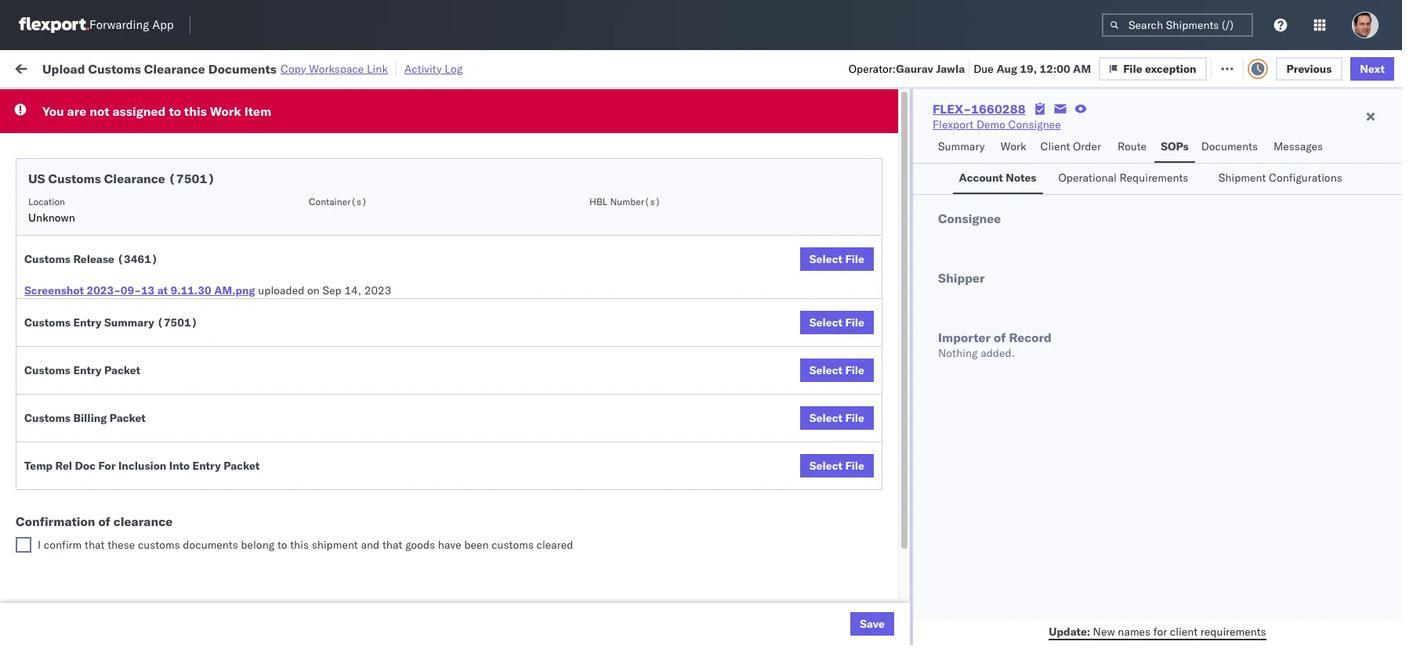 Task type: locate. For each thing, give the bounding box(es) containing it.
to right the 8:30
[[277, 539, 287, 553]]

client left "name"
[[582, 128, 607, 140]]

customs inside upload customs clearance documents
[[75, 321, 119, 335]]

select for customs entry packet
[[810, 364, 843, 378]]

0 horizontal spatial numbers
[[966, 134, 1005, 146]]

1 horizontal spatial of
[[994, 330, 1006, 346]]

of up these
[[98, 514, 110, 530]]

flexport. image
[[19, 17, 89, 33]]

23, for 2022
[[349, 433, 366, 447]]

goods
[[405, 539, 435, 553]]

packet
[[104, 364, 140, 378], [110, 412, 146, 426], [224, 459, 260, 473]]

0 vertical spatial flex-2130387
[[865, 537, 947, 551]]

ceau7522281, hlxu6269489, hlxu8034992 for upload customs clearance documents
[[966, 329, 1209, 343]]

test123456 down 'order'
[[1068, 157, 1134, 171]]

angeles, inside confirm pickup from los angeles, ca
[[162, 425, 205, 439]]

23, up 24,
[[349, 433, 366, 447]]

client for client name
[[582, 128, 607, 140]]

confirm pickup from los angeles, ca link
[[36, 424, 223, 455]]

clearance down '13'
[[121, 321, 172, 335]]

schedule left the "2023-"
[[36, 287, 82, 301]]

ocean
[[480, 157, 512, 171], [616, 157, 648, 171], [717, 157, 750, 171], [616, 192, 648, 206], [480, 226, 512, 240], [616, 226, 648, 240], [717, 226, 750, 240], [480, 295, 512, 309], [616, 295, 648, 309], [717, 295, 750, 309], [480, 330, 512, 344], [616, 330, 648, 344], [717, 330, 750, 344], [480, 433, 512, 447], [616, 433, 648, 447], [717, 433, 750, 447], [480, 537, 512, 551]]

1 horizontal spatial documents
[[208, 61, 277, 76]]

confirm for confirm delivery
[[36, 467, 76, 481]]

next
[[1360, 62, 1385, 76]]

entry down upload customs clearance documents
[[73, 364, 102, 378]]

2 vertical spatial packet
[[224, 459, 260, 473]]

mode button
[[472, 125, 558, 140]]

schedule delivery appointment for second schedule delivery appointment link from the top
[[36, 260, 193, 274]]

ceau7522281, hlxu6269489, hlxu8034992 for schedule delivery appointment
[[966, 157, 1209, 171]]

1 vertical spatial confirm
[[36, 467, 76, 481]]

1 hlxu6269489, from the top
[[1049, 157, 1129, 171]]

gaurav down messages
[[1264, 157, 1299, 171]]

work inside 'import work' button
[[171, 61, 199, 75]]

gaurav jawla down configurations
[[1264, 192, 1329, 206]]

1 horizontal spatial this
[[290, 539, 309, 553]]

0 vertical spatial at
[[312, 61, 322, 75]]

for
[[98, 459, 116, 473]]

4 hlxu8034992 from the top
[[1132, 260, 1209, 274]]

0 horizontal spatial documents
[[36, 337, 93, 351]]

5 1846748 from the top
[[899, 295, 947, 309]]

at right '13'
[[157, 284, 168, 298]]

1 vertical spatial clearance
[[104, 171, 165, 187]]

0 vertical spatial summary
[[938, 140, 985, 154]]

1 vertical spatial entry
[[73, 364, 102, 378]]

(7501) for us customs clearance (7501)
[[168, 171, 215, 187]]

1 vertical spatial work
[[210, 103, 241, 119]]

1 11:59 pm pdt, nov 4, 2022 from the top
[[252, 157, 396, 171]]

abcd1234560
[[966, 605, 1043, 619]]

0 horizontal spatial at
[[157, 284, 168, 298]]

gaurav
[[896, 62, 934, 76], [1264, 157, 1299, 171], [1264, 192, 1299, 206]]

schedule up "confirmation" on the left of page
[[36, 493, 82, 508]]

1 horizontal spatial on
[[384, 61, 397, 75]]

confirm
[[36, 425, 76, 439], [36, 467, 76, 481]]

3 11:59 from the top
[[252, 226, 283, 240]]

3 schedule pickup from los angeles, ca link from the top
[[36, 286, 223, 317]]

aug
[[997, 62, 1018, 76]]

filtered by:
[[16, 96, 72, 110]]

2 schedule pickup from los angeles, ca link from the top
[[36, 217, 223, 248]]

blocked,
[[193, 97, 232, 109]]

1 gaurav jawla from the top
[[1264, 157, 1329, 171]]

0 vertical spatial documents
[[208, 61, 277, 76]]

1889466 for schedule pickup from los angeles, ca
[[899, 364, 947, 378]]

update:
[[1049, 625, 1090, 639]]

customs right been
[[492, 539, 534, 553]]

filtered
[[16, 96, 54, 110]]

1846748
[[899, 157, 947, 171], [899, 192, 947, 206], [899, 226, 947, 240], [899, 261, 947, 275], [899, 295, 947, 309], [899, 330, 947, 344]]

this left in
[[184, 103, 207, 119]]

hlxu6269489, for schedule delivery appointment
[[1049, 157, 1129, 171]]

5 select file from the top
[[810, 459, 865, 473]]

3 ocean fcl from the top
[[480, 295, 535, 309]]

3 4, from the top
[[356, 226, 366, 240]]

None checkbox
[[16, 538, 31, 553]]

from down workitem button
[[122, 183, 145, 197]]

2 vertical spatial work
[[1001, 140, 1027, 154]]

2 appointment from the top
[[128, 260, 193, 274]]

entry for summary
[[73, 316, 102, 330]]

batch action button
[[1290, 56, 1392, 80]]

actions
[[1344, 128, 1376, 140]]

client
[[582, 128, 607, 140], [1041, 140, 1070, 154]]

schedule down 'location'
[[36, 218, 82, 232]]

6 ocean fcl from the top
[[480, 537, 535, 551]]

resize handle column header
[[224, 122, 243, 646], [398, 122, 417, 646], [453, 122, 472, 646], [555, 122, 574, 646], [657, 122, 676, 646], [814, 122, 833, 646], [939, 122, 958, 646], [1041, 122, 1060, 646], [1237, 122, 1256, 646], [1339, 122, 1358, 646], [1362, 122, 1381, 646]]

11:00 pm pst, nov 8, 2022
[[252, 330, 396, 344]]

by:
[[57, 96, 72, 110]]

fcl for 1st schedule delivery appointment link from the bottom of the page
[[515, 537, 535, 551]]

customs down clearance
[[138, 539, 180, 553]]

1 flex-1889466 from the top
[[865, 364, 947, 378]]

schedule delivery appointment link up the "2023-"
[[36, 259, 193, 275]]

delivery inside "confirm delivery" link
[[79, 467, 119, 481]]

1 vertical spatial to
[[277, 539, 287, 553]]

2 test123456 from the top
[[1068, 192, 1134, 206]]

documents for upload customs clearance documents
[[36, 337, 93, 351]]

operational
[[1059, 171, 1117, 185]]

0 vertical spatial 23,
[[349, 433, 366, 447]]

container(s)
[[309, 196, 367, 208]]

for for work,
[[150, 97, 163, 109]]

schedule down "confirmation" on the left of page
[[36, 536, 82, 550]]

(7501) down 9.11.30
[[157, 316, 198, 330]]

schedule delivery appointment down "confirmation of clearance"
[[36, 536, 193, 550]]

requirements
[[1201, 625, 1267, 639]]

from up temp rel doc for inclusion into entry packet
[[116, 425, 139, 439]]

temp rel doc for inclusion into entry packet
[[24, 459, 260, 473]]

flex-1660288 link
[[933, 101, 1026, 117]]

5 ocean fcl from the top
[[480, 433, 535, 447]]

1 ca from the top
[[36, 199, 51, 213]]

2130387 for schedule delivery appointment
[[899, 537, 947, 551]]

ca up 'i' at the left of the page
[[36, 509, 51, 523]]

3 hlxu8034992 from the top
[[1132, 226, 1209, 240]]

entry right into
[[193, 459, 221, 473]]

resize handle column header for consignee
[[814, 122, 833, 646]]

schedule up unknown
[[36, 183, 82, 197]]

number(s)
[[610, 196, 661, 208]]

5 hlxu8034992 from the top
[[1132, 329, 1209, 343]]

confirm inside confirm pickup from los angeles, ca
[[36, 425, 76, 439]]

resize handle column header for flex id
[[939, 122, 958, 646]]

from inside schedule pickup from rotterdam, netherlands
[[122, 562, 145, 577]]

schedule delivery appointment for 4th schedule delivery appointment link from the bottom of the page
[[36, 156, 193, 171]]

2 schedule from the top
[[36, 183, 82, 197]]

1 vertical spatial test123456
[[1068, 192, 1134, 206]]

2 ceau7522281, from the top
[[966, 191, 1046, 205]]

of for confirmation
[[98, 514, 110, 530]]

1 appointment from the top
[[128, 156, 193, 171]]

1 vertical spatial dec
[[326, 468, 347, 482]]

select file for customs billing packet
[[810, 412, 865, 426]]

on right 187
[[384, 61, 397, 75]]

gaurav down 'shipment configurations'
[[1264, 192, 1299, 206]]

angeles, for 3rd schedule pickup from los angeles, ca button
[[168, 287, 211, 301]]

4, down container(s)
[[356, 226, 366, 240]]

3 appointment from the top
[[128, 398, 193, 412]]

for left the work,
[[150, 97, 163, 109]]

jawla down messages
[[1302, 157, 1329, 171]]

schedule delivery appointment button down workitem button
[[36, 156, 193, 173]]

hlxu6269489, for schedule pickup from los angeles, ca
[[1049, 226, 1129, 240]]

schedule delivery appointment button up confirm pickup from los angeles, ca
[[36, 397, 193, 414]]

select file button for customs entry summary (7501)
[[800, 311, 874, 335]]

am right 12:00 at the right of the page
[[1073, 62, 1091, 76]]

6 fcl from the top
[[515, 537, 535, 551]]

2 vertical spatial documents
[[36, 337, 93, 351]]

resize handle column header for mode
[[555, 122, 574, 646]]

5 resize handle column header from the left
[[657, 122, 676, 646]]

2 hlxu8034992 from the top
[[1132, 191, 1209, 205]]

from down upload customs clearance documents button
[[122, 356, 145, 370]]

0 vertical spatial jawla
[[936, 62, 965, 76]]

names
[[1118, 625, 1151, 639]]

upload inside upload customs clearance documents
[[36, 321, 72, 335]]

0 vertical spatial to
[[169, 103, 181, 119]]

3 select from the top
[[810, 364, 843, 378]]

4 appointment from the top
[[128, 536, 193, 550]]

schedule pickup from rotterdam, netherlands link
[[36, 562, 223, 593]]

3 schedule delivery appointment link from the top
[[36, 397, 193, 413]]

from inside confirm pickup from los angeles, ca
[[116, 425, 139, 439]]

8:30 pm pst, jan 23, 2023
[[252, 537, 393, 551]]

8,
[[355, 330, 366, 344]]

screenshot
[[24, 284, 84, 298]]

confirmation
[[16, 514, 95, 530]]

you are not assigned to this work item
[[42, 103, 271, 119]]

hlxu8034992 for schedule delivery appointment
[[1132, 157, 1209, 171]]

of inside importer of record nothing added.
[[994, 330, 1006, 346]]

from up clearance
[[122, 493, 145, 508]]

flex-2130387 for schedule pickup from rotterdam, netherlands
[[865, 571, 947, 585]]

nov
[[333, 157, 354, 171], [333, 192, 354, 206], [333, 226, 354, 240], [333, 295, 354, 309], [332, 330, 353, 344]]

schedule delivery appointment link up confirm pickup from los angeles, ca
[[36, 397, 193, 413]]

0 vertical spatial entry
[[73, 316, 102, 330]]

2130387 for schedule pickup from rotterdam, netherlands
[[899, 571, 947, 585]]

1 vertical spatial of
[[98, 514, 110, 530]]

ready
[[120, 97, 148, 109]]

0 vertical spatial (7501)
[[168, 171, 215, 187]]

0 vertical spatial clearance
[[144, 61, 205, 76]]

schedule up netherlands
[[36, 562, 82, 577]]

shipment
[[1219, 171, 1266, 185]]

1 horizontal spatial summary
[[938, 140, 985, 154]]

flexport demo consignee link
[[933, 117, 1061, 132]]

4 hlxu6269489, from the top
[[1049, 260, 1129, 274]]

that down "confirmation of clearance"
[[85, 539, 105, 553]]

numbers inside container numbers
[[966, 134, 1005, 146]]

us
[[28, 171, 45, 187]]

you
[[42, 103, 64, 119]]

1 ocean fcl from the top
[[480, 157, 535, 171]]

client left 'order'
[[1041, 140, 1070, 154]]

billing
[[73, 412, 107, 426]]

4, right sep
[[356, 295, 366, 309]]

select file for temp rel doc for inclusion into entry packet
[[810, 459, 865, 473]]

3 schedule delivery appointment from the top
[[36, 398, 193, 412]]

schedule delivery appointment button
[[36, 156, 193, 173], [36, 259, 193, 276], [36, 397, 193, 414], [36, 535, 193, 552]]

3 hlxu6269489, from the top
[[1049, 226, 1129, 240]]

release
[[73, 252, 114, 267]]

delivery for 11:59 pm pdt, nov 4, 2022
[[85, 156, 126, 171]]

file exception button
[[1110, 56, 1218, 80], [1110, 56, 1218, 80], [1099, 57, 1207, 80], [1099, 57, 1207, 80]]

pst, left 8, at the left
[[306, 330, 330, 344]]

6 resize handle column header from the left
[[814, 122, 833, 646]]

2 schedule delivery appointment button from the top
[[36, 259, 193, 276]]

hlxu8034992 for schedule pickup from los angeles, ca
[[1132, 226, 1209, 240]]

upload for upload customs clearance documents
[[36, 321, 72, 335]]

rel
[[55, 459, 72, 473]]

0 vertical spatial 2130387
[[899, 537, 947, 551]]

resize handle column header for mbl/mawb numbers
[[1237, 122, 1256, 646]]

jawla down configurations
[[1302, 192, 1329, 206]]

clearance inside upload customs clearance documents
[[121, 321, 172, 335]]

1 ceau7522281, from the top
[[966, 157, 1046, 171]]

4, up container(s)
[[356, 157, 366, 171]]

9.11.30
[[171, 284, 211, 298]]

1 horizontal spatial that
[[382, 539, 403, 553]]

file for customs entry packet
[[845, 364, 865, 378]]

5 select file button from the top
[[800, 455, 874, 478]]

from down these
[[122, 562, 145, 577]]

schedule delivery appointment button up the "2023-"
[[36, 259, 193, 276]]

this left jan
[[290, 539, 309, 553]]

4 pdt, from the top
[[306, 295, 330, 309]]

1 vertical spatial on
[[307, 284, 320, 298]]

netherlands
[[36, 578, 97, 592]]

schedule
[[36, 156, 82, 171], [36, 183, 82, 197], [36, 218, 82, 232], [36, 260, 82, 274], [36, 287, 82, 301], [36, 356, 82, 370], [36, 398, 82, 412], [36, 493, 82, 508], [36, 536, 82, 550], [36, 562, 82, 577], [36, 597, 82, 611]]

13
[[141, 284, 155, 298]]

2130387
[[899, 537, 947, 551], [899, 571, 947, 585]]

pst, left jan
[[299, 537, 323, 551]]

2023 right the 14,
[[364, 284, 392, 298]]

1 11:59 from the top
[[252, 157, 283, 171]]

0 horizontal spatial for
[[150, 97, 163, 109]]

appointment up '13'
[[128, 260, 193, 274]]

file for customs release (3461)
[[845, 252, 865, 267]]

gaurav jawla down messages
[[1264, 157, 1329, 171]]

schedule down customs entry packet in the left of the page
[[36, 398, 82, 412]]

upload down screenshot
[[36, 321, 72, 335]]

work left the item
[[210, 103, 241, 119]]

resize handle column header for deadline
[[398, 122, 417, 646]]

24,
[[350, 468, 367, 482]]

select file button for temp rel doc for inclusion into entry packet
[[800, 455, 874, 478]]

1 vertical spatial this
[[290, 539, 309, 553]]

0 vertical spatial this
[[184, 103, 207, 119]]

5 ceau7522281, from the top
[[966, 329, 1046, 343]]

23, right jan
[[346, 537, 363, 551]]

these
[[108, 539, 135, 553]]

6 schedule pickup from los angeles, ca link from the top
[[36, 596, 223, 628]]

1 customs from the left
[[138, 539, 180, 553]]

ca up temp
[[36, 440, 51, 454]]

4, down 'deadline' button
[[356, 192, 366, 206]]

ocean fcl for 4th schedule delivery appointment link from the bottom of the page
[[480, 157, 535, 171]]

1 vertical spatial upload
[[36, 321, 72, 335]]

ocean fcl
[[480, 157, 535, 171], [480, 226, 535, 240], [480, 295, 535, 309], [480, 330, 535, 344], [480, 433, 535, 447], [480, 537, 535, 551]]

schedule up screenshot
[[36, 260, 82, 274]]

3 flex-1889466 from the top
[[865, 433, 947, 447]]

pst, down 4:00 pm pst, dec 23, 2022
[[300, 468, 324, 482]]

4 ocean fcl from the top
[[480, 330, 535, 344]]

1 1889466 from the top
[[899, 364, 947, 378]]

1 hlxu8034992 from the top
[[1132, 157, 1209, 171]]

client inside button
[[582, 128, 607, 140]]

0 horizontal spatial of
[[98, 514, 110, 530]]

pst,
[[306, 330, 330, 344], [299, 433, 323, 447], [300, 468, 324, 482], [299, 537, 323, 551]]

select for customs billing packet
[[810, 412, 843, 426]]

0 vertical spatial on
[[384, 61, 397, 75]]

0 horizontal spatial that
[[85, 539, 105, 553]]

documents inside upload customs clearance documents
[[36, 337, 93, 351]]

0 vertical spatial am
[[1073, 62, 1091, 76]]

1 2130387 from the top
[[899, 537, 947, 551]]

0 vertical spatial upload
[[42, 61, 85, 76]]

upload customs clearance documents link
[[36, 320, 223, 352]]

0 horizontal spatial am
[[279, 468, 297, 482]]

4 flex-1889466 from the top
[[865, 468, 947, 482]]

summary down flexport
[[938, 140, 985, 154]]

pst, for 6:00
[[300, 468, 324, 482]]

for left client
[[1154, 625, 1167, 639]]

0 vertical spatial of
[[994, 330, 1006, 346]]

3 ceau7522281, hlxu6269489, hlxu8034992 from the top
[[966, 226, 1209, 240]]

ca down screenshot
[[36, 302, 51, 316]]

select file for customs entry summary (7501)
[[810, 316, 865, 330]]

fcl for upload customs clearance documents "link"
[[515, 330, 535, 344]]

angeles, for 1st schedule pickup from los angeles, ca button from the top
[[168, 183, 211, 197]]

2023 left goods
[[365, 537, 393, 551]]

7 schedule from the top
[[36, 398, 82, 412]]

that
[[85, 539, 105, 553], [382, 539, 403, 553]]

test123456
[[1068, 157, 1134, 171], [1068, 192, 1134, 206]]

1 horizontal spatial at
[[312, 61, 322, 75]]

0 horizontal spatial on
[[307, 284, 320, 298]]

schedule up us
[[36, 156, 82, 171]]

1 vertical spatial at
[[157, 284, 168, 298]]

2 horizontal spatial consignee
[[1009, 118, 1061, 132]]

importer
[[938, 330, 991, 346]]

3 select file button from the top
[[800, 359, 874, 383]]

1 ceau7522281, hlxu6269489, hlxu8034992 from the top
[[966, 157, 1209, 171]]

1 vertical spatial gaurav jawla
[[1264, 192, 1329, 206]]

save button
[[851, 613, 894, 637]]

2 horizontal spatial documents
[[1201, 140, 1258, 154]]

1 vertical spatial 23,
[[346, 537, 363, 551]]

mbl/mawb
[[1068, 128, 1122, 140]]

los up inclusion on the left of the page
[[141, 425, 159, 439]]

3 select file from the top
[[810, 364, 865, 378]]

2 vertical spatial clearance
[[121, 321, 172, 335]]

pickup inside confirm pickup from los angeles, ca
[[79, 425, 113, 439]]

1 vertical spatial packet
[[110, 412, 146, 426]]

0 horizontal spatial client
[[582, 128, 607, 140]]

customs down the "2023-"
[[75, 321, 119, 335]]

2130387 up 1662119
[[899, 571, 947, 585]]

delivery for 8:30 pm pst, jan 23, 2023
[[85, 536, 126, 550]]

0 horizontal spatial consignee
[[684, 128, 729, 140]]

upload customs clearance documents button
[[36, 320, 223, 353]]

1 vertical spatial (7501)
[[157, 316, 198, 330]]

progress
[[246, 97, 285, 109]]

forwarding
[[89, 18, 149, 33]]

appointment for 1st schedule delivery appointment link from the bottom of the page
[[128, 536, 193, 550]]

flex-2130387 down flex-1893174 at the bottom right of page
[[865, 537, 947, 551]]

am right 6:00
[[279, 468, 297, 482]]

0 vertical spatial gaurav jawla
[[1264, 157, 1329, 171]]

1 vertical spatial for
[[1154, 625, 1167, 639]]

requirements
[[1120, 171, 1189, 185]]

packet down 4:00
[[224, 459, 260, 473]]

customs
[[88, 61, 141, 76], [48, 171, 101, 187], [24, 252, 71, 267], [24, 316, 71, 330], [75, 321, 119, 335], [24, 364, 71, 378], [24, 412, 71, 426]]

los down workitem button
[[148, 183, 165, 197]]

gaurav jawla
[[1264, 157, 1329, 171], [1264, 192, 1329, 206]]

pm left sep
[[286, 295, 303, 309]]

1893174
[[899, 502, 947, 516]]

0 vertical spatial packet
[[104, 364, 140, 378]]

clearance
[[113, 514, 173, 530]]

schedule delivery appointment link down workitem button
[[36, 156, 193, 171]]

0 vertical spatial confirm
[[36, 425, 76, 439]]

schedule inside schedule pickup from rotterdam, netherlands
[[36, 562, 82, 577]]

1 horizontal spatial client
[[1041, 140, 1070, 154]]

am
[[1073, 62, 1091, 76], [279, 468, 297, 482]]

flex-1893174
[[865, 502, 947, 516]]

schedule delivery appointment link down "confirmation of clearance"
[[36, 535, 193, 551]]

select file for customs release (3461)
[[810, 252, 865, 267]]

1 confirm from the top
[[36, 425, 76, 439]]

0 vertical spatial test123456
[[1068, 157, 1134, 171]]

to right assigned
[[169, 103, 181, 119]]

this
[[184, 103, 207, 119], [290, 539, 309, 553]]

1 horizontal spatial customs
[[492, 539, 534, 553]]

schedule delivery appointment up confirm pickup from los angeles, ca
[[36, 398, 193, 412]]

gaurav up flexport
[[896, 62, 934, 76]]

clearance for upload customs clearance documents
[[121, 321, 172, 335]]

schedule delivery appointment up the "2023-"
[[36, 260, 193, 274]]

flex-1889466 for schedule pickup from los angeles, ca
[[865, 364, 947, 378]]

4 ceau7522281, from the top
[[966, 260, 1046, 274]]

4 schedule pickup from los angeles, ca button from the top
[[36, 355, 223, 388]]

customs up :
[[88, 61, 141, 76]]

0 vertical spatial for
[[150, 97, 163, 109]]

0 vertical spatial work
[[171, 61, 199, 75]]

3 flex-1846748 from the top
[[865, 226, 947, 240]]

ocean fcl for 1st schedule delivery appointment link from the bottom of the page
[[480, 537, 535, 551]]

work right "import"
[[171, 61, 199, 75]]

10 schedule from the top
[[36, 562, 82, 577]]

ceau7522281,
[[966, 157, 1046, 171], [966, 191, 1046, 205], [966, 226, 1046, 240], [966, 260, 1046, 274], [966, 329, 1046, 343]]

select file for customs entry packet
[[810, 364, 865, 378]]

5 fcl from the top
[[515, 433, 535, 447]]

1 4, from the top
[[356, 157, 366, 171]]

client
[[1170, 625, 1198, 639]]

4 fcl from the top
[[515, 330, 535, 344]]

3 schedule pickup from los angeles, ca button from the top
[[36, 286, 223, 319]]

5 select from the top
[[810, 459, 843, 473]]

appointment for second schedule delivery appointment link from the top
[[128, 260, 193, 274]]

7 resize handle column header from the left
[[939, 122, 958, 646]]

documents up customs entry packet in the left of the page
[[36, 337, 93, 351]]

notes
[[1006, 171, 1037, 185]]

customs up 'location'
[[48, 171, 101, 187]]

2 vertical spatial entry
[[193, 459, 221, 473]]

5 schedule pickup from los angeles, ca link from the top
[[36, 493, 223, 524]]

2 flex-1846748 from the top
[[865, 192, 947, 206]]

dec for 24,
[[326, 468, 347, 482]]

1 horizontal spatial to
[[277, 539, 287, 553]]

of for importer
[[994, 330, 1006, 346]]

1 flex-2130387 from the top
[[865, 537, 947, 551]]

schedule pickup from los angeles, ca link
[[36, 182, 223, 214], [36, 217, 223, 248], [36, 286, 223, 317], [36, 355, 223, 386], [36, 493, 223, 524], [36, 596, 223, 628]]

1662119
[[899, 606, 947, 620]]

i
[[38, 539, 41, 553]]

clearance up the work,
[[144, 61, 205, 76]]

test
[[651, 157, 671, 171], [752, 157, 773, 171], [651, 192, 671, 206], [651, 226, 671, 240], [752, 226, 773, 240], [651, 295, 671, 309], [752, 295, 773, 309], [651, 330, 671, 344], [752, 330, 773, 344], [651, 433, 671, 447], [752, 433, 773, 447]]

flex-1889466 button
[[840, 360, 950, 382], [840, 360, 950, 382], [840, 395, 950, 417], [840, 395, 950, 417], [840, 429, 950, 451], [840, 429, 950, 451], [840, 464, 950, 486], [840, 464, 950, 486]]

resize handle column header for container numbers
[[1041, 122, 1060, 646]]

clearance down workitem button
[[104, 171, 165, 187]]

4 schedule from the top
[[36, 260, 82, 274]]

flex-2130387 for schedule delivery appointment
[[865, 537, 947, 551]]

on left sep
[[307, 284, 320, 298]]

1 vertical spatial flex-2130387
[[865, 571, 947, 585]]

1 horizontal spatial for
[[1154, 625, 1167, 639]]

appointment for second schedule delivery appointment link from the bottom
[[128, 398, 193, 412]]

3 ca from the top
[[36, 302, 51, 316]]

upload
[[42, 61, 85, 76], [36, 321, 72, 335]]

consignee inside flexport demo consignee "link"
[[1009, 118, 1061, 132]]

documents
[[208, 61, 277, 76], [1201, 140, 1258, 154], [36, 337, 93, 351]]

1 vertical spatial gaurav
[[1264, 157, 1299, 171]]

delivery for 6:00 am pst, dec 24, 2022
[[79, 467, 119, 481]]

3 schedule from the top
[[36, 218, 82, 232]]

2 vertical spatial jawla
[[1302, 192, 1329, 206]]

flex-1889466 for confirm pickup from los angeles, ca
[[865, 433, 947, 447]]

new
[[1093, 625, 1115, 639]]

container numbers
[[966, 122, 1008, 146]]

flex-2130387 up flex-1662119
[[865, 571, 947, 585]]

forwarding app
[[89, 18, 174, 33]]

test123456 down operational
[[1068, 192, 1134, 206]]

0 vertical spatial dec
[[325, 433, 346, 447]]

activity log
[[404, 62, 463, 76]]

schedule pickup from los angeles, ca link for fifth schedule pickup from los angeles, ca button from the top of the page
[[36, 493, 223, 524]]

1889466 for confirm delivery
[[899, 468, 947, 482]]

0 horizontal spatial customs
[[138, 539, 180, 553]]

angeles, for the confirm pickup from los angeles, ca button
[[162, 425, 205, 439]]

schedule down netherlands
[[36, 597, 82, 611]]

0 vertical spatial 2023
[[364, 284, 392, 298]]

ca down netherlands
[[36, 613, 51, 627]]

client inside button
[[1041, 140, 1070, 154]]

1 vertical spatial 2130387
[[899, 571, 947, 585]]

1 vertical spatial summary
[[104, 316, 154, 330]]

(7501) down you are not assigned to this work item
[[168, 171, 215, 187]]

angeles, for second schedule pickup from los angeles, ca button from the top of the page
[[168, 218, 211, 232]]

pst, for 4:00
[[299, 433, 323, 447]]

2 horizontal spatial work
[[1001, 140, 1027, 154]]

0 horizontal spatial work
[[171, 61, 199, 75]]

1 horizontal spatial numbers
[[1125, 128, 1164, 140]]



Task type: describe. For each thing, give the bounding box(es) containing it.
angeles, for fourth schedule pickup from los angeles, ca button
[[168, 356, 211, 370]]

1 vertical spatial am
[[279, 468, 297, 482]]

status
[[86, 97, 113, 109]]

schedule delivery appointment for second schedule delivery appointment link from the bottom
[[36, 398, 193, 412]]

schedule pickup from los angeles, ca link for 1st schedule pickup from los angeles, ca button from the top
[[36, 182, 223, 214]]

4 ceau7522281, hlxu6269489, hlxu8034992 from the top
[[966, 260, 1209, 274]]

2 pdt, from the top
[[306, 192, 330, 206]]

customs billing packet
[[24, 412, 146, 426]]

dec for 23,
[[325, 433, 346, 447]]

file for customs entry summary (7501)
[[845, 316, 865, 330]]

temp
[[24, 459, 53, 473]]

schedule pickup from los angeles, ca link for fourth schedule pickup from los angeles, ca button
[[36, 355, 223, 386]]

11 schedule from the top
[[36, 597, 82, 611]]

9 schedule from the top
[[36, 536, 82, 550]]

select for customs release (3461)
[[810, 252, 843, 267]]

confirm
[[44, 539, 82, 553]]

client order
[[1041, 140, 1101, 154]]

have
[[438, 539, 461, 553]]

flex-1660288
[[933, 101, 1026, 117]]

2 gaurav jawla from the top
[[1264, 192, 1329, 206]]

6 ca from the top
[[36, 509, 51, 523]]

1 flex-1846748 from the top
[[865, 157, 947, 171]]

hlxu6269489, for upload customs clearance documents
[[1049, 329, 1129, 343]]

2 1846748 from the top
[[899, 192, 947, 206]]

mode
[[480, 128, 504, 140]]

1 horizontal spatial work
[[210, 103, 241, 119]]

ca inside confirm pickup from los angeles, ca
[[36, 440, 51, 454]]

log
[[445, 62, 463, 76]]

message
[[211, 61, 255, 75]]

summary button
[[932, 132, 995, 163]]

ocean fcl for upload customs clearance documents "link"
[[480, 330, 535, 344]]

pm left container(s)
[[286, 192, 303, 206]]

3 fcl from the top
[[515, 295, 535, 309]]

select file button for customs release (3461)
[[800, 248, 874, 271]]

mbl/mawb numbers button
[[1060, 125, 1240, 140]]

2 flex-1889466 from the top
[[865, 399, 947, 413]]

packet for customs billing packet
[[110, 412, 146, 426]]

1 horizontal spatial consignee
[[938, 211, 1001, 227]]

778
[[289, 61, 309, 75]]

schedule pickup from los angeles, ca link for 3rd schedule pickup from los angeles, ca button
[[36, 286, 223, 317]]

demo
[[977, 118, 1006, 132]]

activity log button
[[404, 60, 463, 78]]

file for customs billing packet
[[845, 412, 865, 426]]

customs entry summary (7501)
[[24, 316, 198, 330]]

operator:
[[849, 62, 896, 76]]

customs entry packet
[[24, 364, 140, 378]]

assigned
[[112, 103, 166, 119]]

pickup inside schedule pickup from rotterdam, netherlands
[[85, 562, 119, 577]]

for for client
[[1154, 625, 1167, 639]]

0 horizontal spatial this
[[184, 103, 207, 119]]

item
[[244, 103, 271, 119]]

schedule delivery appointment for 1st schedule delivery appointment link from the bottom of the page
[[36, 536, 193, 550]]

appointment for 4th schedule delivery appointment link from the bottom of the page
[[128, 156, 193, 171]]

4 11:59 pm pdt, nov 4, 2022 from the top
[[252, 295, 396, 309]]

risk
[[325, 61, 343, 75]]

am.png
[[214, 284, 255, 298]]

route button
[[1112, 132, 1155, 163]]

angeles, for fifth schedule pickup from los angeles, ca button from the top of the page
[[168, 493, 211, 508]]

batch action
[[1314, 61, 1382, 75]]

unknown
[[28, 211, 75, 225]]

ocean fcl for confirm pickup from los angeles, ca link on the left of page
[[480, 433, 535, 447]]

6 schedule pickup from los angeles, ca from the top
[[36, 597, 211, 627]]

configurations
[[1269, 171, 1343, 185]]

los up (3461)
[[148, 218, 165, 232]]

4 4, from the top
[[356, 295, 366, 309]]

hlxu8034992 for upload customs clearance documents
[[1132, 329, 1209, 343]]

1 that from the left
[[85, 539, 105, 553]]

2 11:59 pm pdt, nov 4, 2022 from the top
[[252, 192, 396, 206]]

route
[[1118, 140, 1147, 154]]

id
[[860, 128, 870, 140]]

confirmation of clearance
[[16, 514, 173, 530]]

1 schedule pickup from los angeles, ca from the top
[[36, 183, 211, 213]]

i confirm that these customs documents belong to this shipment and that goods have been customs cleared
[[38, 539, 573, 553]]

packet for customs entry packet
[[104, 364, 140, 378]]

schedule pickup from rotterdam, netherlands button
[[36, 562, 223, 595]]

name
[[609, 128, 634, 140]]

los down schedule pickup from rotterdam, netherlands button
[[148, 597, 165, 611]]

12:00
[[1040, 62, 1071, 76]]

1 vertical spatial jawla
[[1302, 157, 1329, 171]]

container
[[966, 122, 1008, 133]]

shipment configurations button
[[1213, 164, 1356, 194]]

from right the "2023-"
[[122, 287, 145, 301]]

customs down screenshot
[[24, 316, 71, 330]]

pm right 4:00
[[279, 433, 296, 447]]

3 11:59 pm pdt, nov 4, 2022 from the top
[[252, 226, 396, 240]]

3 1846748 from the top
[[899, 226, 947, 240]]

ceau7522281, for schedule delivery appointment
[[966, 157, 1046, 171]]

los down upload customs clearance documents button
[[148, 356, 165, 370]]

us customs clearance (7501)
[[28, 171, 215, 187]]

1 - from the left
[[1068, 606, 1075, 620]]

2 ceau7522281, hlxu6269489, hlxu8034992 from the top
[[966, 191, 1209, 205]]

1 schedule delivery appointment button from the top
[[36, 156, 193, 173]]

client name
[[582, 128, 634, 140]]

work inside work button
[[1001, 140, 1027, 154]]

los up clearance
[[148, 493, 165, 508]]

4 schedule delivery appointment link from the top
[[36, 535, 193, 551]]

2 - from the left
[[1075, 606, 1081, 620]]

14,
[[344, 284, 361, 298]]

activity
[[404, 62, 442, 76]]

1 schedule delivery appointment link from the top
[[36, 156, 193, 171]]

consignee inside consignee button
[[684, 128, 729, 140]]

6 1846748 from the top
[[899, 330, 947, 344]]

select file button for customs billing packet
[[800, 407, 874, 430]]

flex
[[840, 128, 858, 140]]

4 1846748 from the top
[[899, 261, 947, 275]]

23, for 2023
[[346, 537, 363, 551]]

2 fcl from the top
[[515, 226, 535, 240]]

2 schedule delivery appointment link from the top
[[36, 259, 193, 275]]

jan
[[325, 537, 343, 551]]

5 schedule pickup from los angeles, ca button from the top
[[36, 493, 223, 526]]

pm up the uploaded
[[286, 226, 303, 240]]

save
[[860, 618, 885, 632]]

import work
[[133, 61, 199, 75]]

numbers for container numbers
[[966, 134, 1005, 146]]

7 ca from the top
[[36, 613, 51, 627]]

1889466 for confirm pickup from los angeles, ca
[[899, 433, 947, 447]]

1 schedule from the top
[[36, 156, 82, 171]]

2 ocean fcl from the top
[[480, 226, 535, 240]]

pm right 11:00
[[286, 330, 303, 344]]

4 ca from the top
[[36, 371, 51, 385]]

rotterdam,
[[148, 562, 204, 577]]

2 that from the left
[[382, 539, 403, 553]]

previous
[[1287, 62, 1332, 76]]

pst, for 11:00
[[306, 330, 330, 344]]

sops
[[1161, 140, 1189, 154]]

ceau7522281, for upload customs clearance documents
[[966, 329, 1046, 343]]

flex-1889466 for confirm delivery
[[865, 468, 947, 482]]

flexport
[[933, 118, 974, 132]]

1 vertical spatial 2023
[[365, 537, 393, 551]]

action
[[1347, 61, 1382, 75]]

fcl for 4th schedule delivery appointment link from the bottom of the page
[[515, 157, 535, 171]]

messages
[[1274, 140, 1323, 154]]

schedule pickup from rotterdam, netherlands
[[36, 562, 204, 592]]

sep
[[323, 284, 342, 298]]

copy workspace link button
[[281, 62, 388, 76]]

2 4, from the top
[[356, 192, 366, 206]]

account
[[959, 171, 1003, 185]]

5 flex-1846748 from the top
[[865, 295, 947, 309]]

los right 09-
[[148, 287, 165, 301]]

187 on track
[[361, 61, 425, 75]]

4:00
[[252, 433, 276, 447]]

flex id
[[840, 128, 870, 140]]

upload for upload customs clearance documents copy workspace link
[[42, 61, 85, 76]]

select for temp rel doc for inclusion into entry packet
[[810, 459, 843, 473]]

2 schedule pickup from los angeles, ca button from the top
[[36, 217, 223, 250]]

operational requirements
[[1059, 171, 1189, 185]]

documents for upload customs clearance documents copy workspace link
[[208, 61, 277, 76]]

fcl for confirm pickup from los angeles, ca link on the left of page
[[515, 433, 535, 447]]

account notes
[[959, 171, 1037, 185]]

confirm delivery button
[[36, 466, 119, 483]]

pst, for 8:30
[[299, 537, 323, 551]]

due
[[974, 62, 994, 76]]

record
[[1009, 330, 1052, 346]]

are
[[67, 103, 86, 119]]

2 ca from the top
[[36, 233, 51, 247]]

6 schedule from the top
[[36, 356, 82, 370]]

2 schedule pickup from los angeles, ca from the top
[[36, 218, 211, 247]]

5 schedule pickup from los angeles, ca from the top
[[36, 493, 211, 523]]

(7501) for customs entry summary (7501)
[[157, 316, 198, 330]]

angeles, for first schedule pickup from los angeles, ca button from the bottom
[[168, 597, 211, 611]]

0 horizontal spatial summary
[[104, 316, 154, 330]]

los inside confirm pickup from los angeles, ca
[[141, 425, 159, 439]]

customs release (3461)
[[24, 252, 158, 267]]

1 schedule pickup from los angeles, ca button from the top
[[36, 182, 223, 215]]

from up (3461)
[[122, 218, 145, 232]]

11 resize handle column header from the left
[[1362, 122, 1381, 646]]

4 flex-1846748 from the top
[[865, 261, 947, 275]]

pm right the 8:30
[[279, 537, 296, 551]]

customs up customs billing packet
[[24, 364, 71, 378]]

flexport demo consignee
[[933, 118, 1061, 132]]

schedule pickup from los angeles, ca link for first schedule pickup from los angeles, ca button from the bottom
[[36, 596, 223, 628]]

4 11:59 from the top
[[252, 295, 283, 309]]

1 test123456 from the top
[[1068, 157, 1134, 171]]

select file button for customs entry packet
[[800, 359, 874, 383]]

2 11:59 from the top
[[252, 192, 283, 206]]

my
[[16, 57, 41, 79]]

0 horizontal spatial to
[[169, 103, 181, 119]]

2 1889466 from the top
[[899, 399, 947, 413]]

5 schedule from the top
[[36, 287, 82, 301]]

track
[[400, 61, 425, 75]]

client for client order
[[1041, 140, 1070, 154]]

doc
[[75, 459, 96, 473]]

2 customs from the left
[[492, 539, 534, 553]]

1 horizontal spatial am
[[1073, 62, 1091, 76]]

schedule pickup from los angeles, ca link for second schedule pickup from los angeles, ca button from the top of the page
[[36, 217, 223, 248]]

clearance for us customs clearance (7501)
[[104, 171, 165, 187]]

2 hlxu6269489, from the top
[[1049, 191, 1129, 205]]

ceau7522281, for schedule pickup from los angeles, ca
[[966, 226, 1046, 240]]

1 pdt, from the top
[[306, 157, 330, 171]]

6 schedule pickup from los angeles, ca button from the top
[[36, 596, 223, 629]]

8:30
[[252, 537, 276, 551]]

shipment configurations
[[1219, 171, 1343, 185]]

pm down deadline
[[286, 157, 303, 171]]

3 schedule pickup from los angeles, ca from the top
[[36, 287, 211, 316]]

been
[[464, 539, 489, 553]]

clearance for upload customs clearance documents copy workspace link
[[144, 61, 205, 76]]

customs left billing
[[24, 412, 71, 426]]

not
[[90, 103, 109, 119]]

(0)
[[255, 61, 276, 75]]

summary inside 'button'
[[938, 140, 985, 154]]

:
[[113, 97, 116, 109]]

entry for packet
[[73, 364, 102, 378]]

2 vertical spatial gaurav
[[1264, 192, 1299, 206]]

3 pdt, from the top
[[306, 226, 330, 240]]

confirm for confirm pickup from los angeles, ca
[[36, 425, 76, 439]]

4 schedule delivery appointment button from the top
[[36, 535, 193, 552]]

3 resize handle column header from the left
[[453, 122, 472, 646]]

due aug 19, 12:00 am
[[974, 62, 1091, 76]]

Search Work text field
[[875, 56, 1046, 80]]

8 schedule from the top
[[36, 493, 82, 508]]

location unknown
[[28, 196, 75, 225]]

from down schedule pickup from rotterdam, netherlands button
[[122, 597, 145, 611]]

1 1846748 from the top
[[899, 157, 947, 171]]

Search Shipments (/) text field
[[1102, 13, 1254, 37]]

10 resize handle column header from the left
[[1339, 122, 1358, 646]]

3 schedule delivery appointment button from the top
[[36, 397, 193, 414]]

resize handle column header for client name
[[657, 122, 676, 646]]

status : ready for work, blocked, in progress
[[86, 97, 285, 109]]

deadline button
[[245, 125, 401, 140]]

numbers for mbl/mawb numbers
[[1125, 128, 1164, 140]]

6 flex-1846748 from the top
[[865, 330, 947, 344]]

container numbers button
[[958, 118, 1044, 147]]

ceau7522281, hlxu6269489, hlxu8034992 for schedule pickup from los angeles, ca
[[966, 226, 1209, 240]]

1 vertical spatial documents
[[1201, 140, 1258, 154]]

0 vertical spatial gaurav
[[896, 62, 934, 76]]

19,
[[1020, 62, 1037, 76]]

batch
[[1314, 61, 1345, 75]]

customs up screenshot
[[24, 252, 71, 267]]

work,
[[166, 97, 191, 109]]

nothing
[[938, 346, 978, 361]]

4 schedule pickup from los angeles, ca from the top
[[36, 356, 211, 385]]

select for customs entry summary (7501)
[[810, 316, 843, 330]]



Task type: vqa. For each thing, say whether or not it's contained in the screenshot.
sixth CA from the bottom of the page
yes



